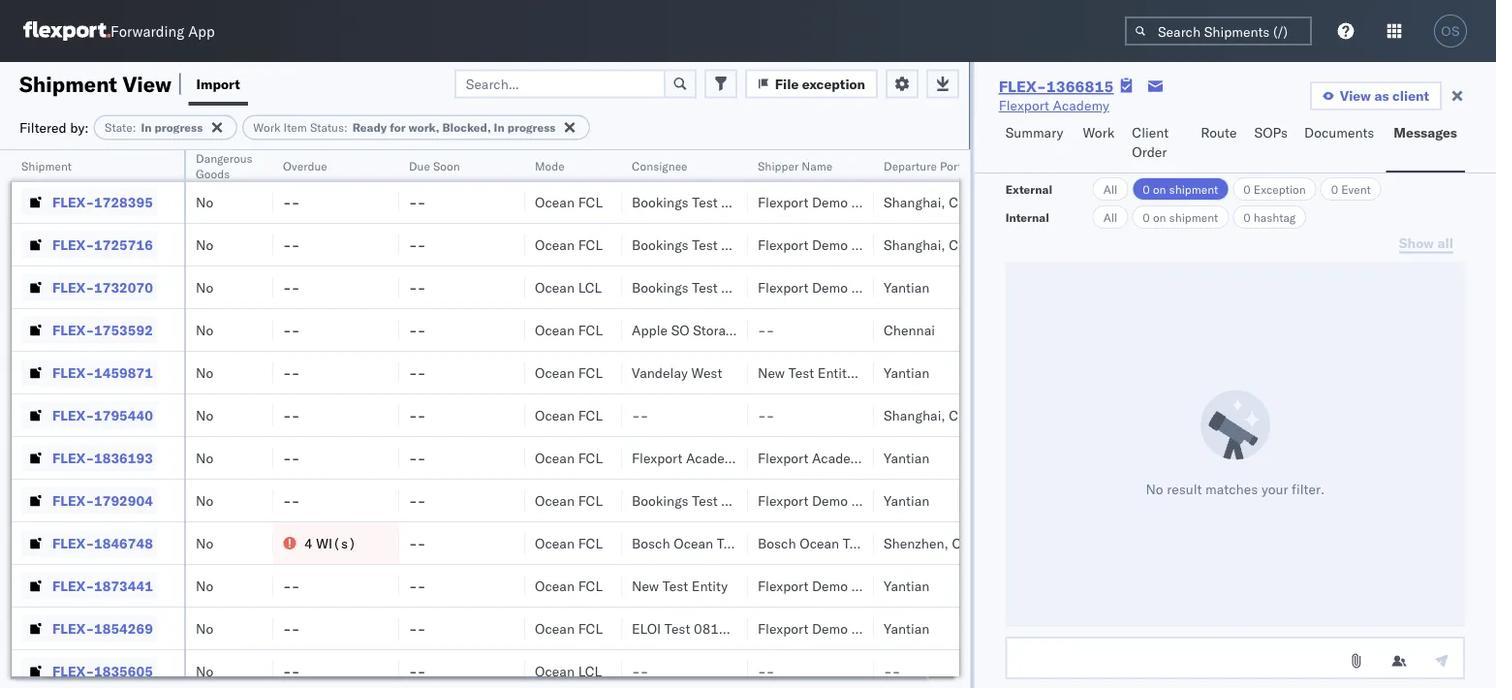 Task type: vqa. For each thing, say whether or not it's contained in the screenshot.
the bottom 3 BUTTON
no



Task type: locate. For each thing, give the bounding box(es) containing it.
10 fcl from the top
[[578, 577, 603, 594]]

entity for new test entity 2
[[818, 364, 854, 381]]

ocean lcl for --
[[535, 663, 602, 680]]

:
[[133, 120, 136, 135], [344, 120, 348, 135]]

academy for flexport academy (us) inc.
[[686, 449, 743, 466]]

blocked,
[[442, 120, 491, 135]]

flex- down flex-1725716 button
[[52, 279, 94, 296]]

1 vertical spatial shipment
[[1170, 210, 1219, 224]]

academy down 1366815
[[1053, 97, 1110, 114]]

in
[[141, 120, 152, 135], [494, 120, 505, 135]]

test for flex-1629619
[[692, 151, 718, 168]]

1 horizontal spatial academy
[[812, 449, 869, 466]]

bosch ocean test
[[632, 535, 743, 552], [758, 535, 869, 552]]

1 all button from the top
[[1093, 177, 1129, 201]]

1 vertical spatial 0 on shipment
[[1143, 210, 1219, 224]]

flex- inside flex-1725716 button
[[52, 236, 94, 253]]

import button
[[189, 62, 248, 106]]

resize handle column header for dangerous goods
[[250, 150, 273, 688]]

co. for 1873441
[[903, 577, 922, 594]]

2 bookings from the top
[[632, 193, 689, 210]]

ocean fcl for flex-1854269
[[535, 620, 603, 637]]

1 on from the top
[[1153, 182, 1167, 196]]

lcl for bookings
[[578, 279, 602, 296]]

mode button
[[525, 154, 603, 174]]

shipper for flex-1854269
[[852, 620, 900, 637]]

flex-1732070 button
[[21, 274, 157, 301]]

result
[[1167, 480, 1203, 497]]

1 horizontal spatial in
[[494, 120, 505, 135]]

5 demo from the top
[[812, 492, 848, 509]]

4 ocean fcl from the top
[[535, 321, 603, 338]]

2 all button from the top
[[1093, 206, 1129, 229]]

Search Shipments (/) text field
[[1125, 16, 1313, 46]]

flex-1728395
[[52, 193, 153, 210]]

4 bookings from the top
[[632, 279, 689, 296]]

state : in progress
[[105, 120, 203, 135]]

flex- down flex-1792904 button
[[52, 535, 94, 552]]

7 fcl from the top
[[578, 449, 603, 466]]

view inside button
[[1340, 87, 1372, 104]]

2 bookings test consignee from the top
[[632, 193, 787, 210]]

1 vertical spatial entity
[[692, 577, 728, 594]]

consignee for flex-1629619
[[722, 151, 787, 168]]

7 ocean fcl from the top
[[535, 449, 603, 466]]

6 ocean fcl from the top
[[535, 407, 603, 424]]

no for flex-1753592
[[196, 321, 213, 338]]

0 horizontal spatial in
[[141, 120, 152, 135]]

6 yantian from the top
[[884, 620, 930, 637]]

2 shanghai, from the top
[[884, 193, 946, 210]]

2 resize handle column header from the left
[[250, 150, 273, 688]]

5 fcl from the top
[[578, 364, 603, 381]]

2 fcl from the top
[[578, 193, 603, 210]]

lcl for -
[[578, 663, 602, 680]]

flexport for 1873441
[[758, 577, 809, 594]]

progress up mode
[[508, 120, 556, 135]]

1 demo from the top
[[812, 151, 848, 168]]

flexport demo shipper co. for 1854269
[[758, 620, 922, 637]]

flex-1795440 button
[[21, 402, 157, 429]]

1 vertical spatial ocean lcl
[[535, 663, 602, 680]]

ocean lcl for bookings test consignee
[[535, 279, 602, 296]]

1753592
[[94, 321, 153, 338]]

2 shipment from the top
[[1170, 210, 1219, 224]]

flex- down the flex-1836193 button
[[52, 492, 94, 509]]

new down (do
[[758, 364, 785, 381]]

2 0 on shipment from the top
[[1143, 210, 1219, 224]]

flexport academy (us) inc.
[[632, 449, 808, 466]]

shipment down the route button
[[1170, 182, 1219, 196]]

0 horizontal spatial new
[[632, 577, 659, 594]]

4 co. from the top
[[903, 279, 922, 296]]

1 shanghai, china from the top
[[884, 151, 986, 168]]

in right state
[[141, 120, 152, 135]]

flex- down flex-1873441 button
[[52, 620, 94, 637]]

4 demo from the top
[[812, 279, 848, 296]]

flex-1732070
[[52, 279, 153, 296]]

shipment
[[19, 70, 117, 97], [21, 158, 72, 173]]

0 vertical spatial on
[[1153, 182, 1167, 196]]

1 horizontal spatial :
[[344, 120, 348, 135]]

work,
[[409, 120, 440, 135]]

flex- down flex-1728395 button
[[52, 236, 94, 253]]

test for flex-1732070
[[692, 279, 718, 296]]

3 flexport demo shipper co. from the top
[[758, 236, 922, 253]]

1 vertical spatial all button
[[1093, 206, 1129, 229]]

0 vertical spatial shipment
[[1170, 182, 1219, 196]]

1 vertical spatial on
[[1153, 210, 1167, 224]]

consignee inside button
[[632, 158, 688, 173]]

0 horizontal spatial work
[[253, 120, 281, 135]]

flexport. image
[[23, 21, 111, 41]]

use)
[[806, 321, 841, 338]]

ocean fcl for flex-1753592
[[535, 321, 603, 338]]

flex- inside flex-1728395 button
[[52, 193, 94, 210]]

None text field
[[1006, 637, 1466, 680]]

flex- inside flex-1846748 "button"
[[52, 535, 94, 552]]

fcl for flex-1629619
[[578, 151, 603, 168]]

due
[[409, 158, 430, 173]]

for
[[390, 120, 406, 135]]

flex-1795440
[[52, 407, 153, 424]]

view up state : in progress in the top of the page
[[123, 70, 172, 97]]

academy right inc.
[[812, 449, 869, 466]]

ocean for 1459871
[[535, 364, 575, 381]]

vandelay
[[632, 364, 688, 381]]

flex- inside flex-1753592 button
[[52, 321, 94, 338]]

1 bosch from the left
[[632, 535, 670, 552]]

1 bookings from the top
[[632, 151, 689, 168]]

1 co. from the top
[[903, 151, 922, 168]]

demo for 1629619
[[812, 151, 848, 168]]

shipment down filtered
[[21, 158, 72, 173]]

flex-1835605
[[52, 663, 153, 680]]

0 on shipment for 0 hashtag
[[1143, 210, 1219, 224]]

no for flex-1846748
[[196, 535, 213, 552]]

flex- inside flex-1792904 button
[[52, 492, 94, 509]]

shanghai, china for flex-1629619
[[884, 151, 986, 168]]

1 : from the left
[[133, 120, 136, 135]]

yantian for flex-1732070
[[884, 279, 930, 296]]

flex- inside flex-1835605 'button'
[[52, 663, 94, 680]]

1 shanghai, from the top
[[884, 151, 946, 168]]

resize handle column header for mode
[[599, 150, 622, 688]]

1 ocean lcl from the top
[[535, 279, 602, 296]]

3 shanghai, china from the top
[[884, 236, 986, 253]]

bookings
[[632, 151, 689, 168], [632, 193, 689, 210], [632, 236, 689, 253], [632, 279, 689, 296], [632, 492, 689, 509]]

shipper for flex-1728395
[[852, 193, 900, 210]]

inc.
[[785, 449, 808, 466]]

2 yantian from the top
[[884, 364, 930, 381]]

1 0 on shipment from the top
[[1143, 182, 1219, 196]]

10 ocean fcl from the top
[[535, 577, 603, 594]]

3 ocean fcl from the top
[[535, 236, 603, 253]]

6 resize handle column header from the left
[[725, 150, 748, 688]]

ready
[[353, 120, 387, 135]]

4 shanghai, from the top
[[884, 407, 946, 424]]

5 bookings from the top
[[632, 492, 689, 509]]

view
[[123, 70, 172, 97], [1340, 87, 1372, 104]]

shanghai, china for flex-1728395
[[884, 193, 986, 210]]

4 flexport demo shipper co. from the top
[[758, 279, 922, 296]]

0 horizontal spatial progress
[[155, 120, 203, 135]]

9 ocean fcl from the top
[[535, 535, 603, 552]]

co.
[[903, 151, 922, 168], [903, 193, 922, 210], [903, 236, 922, 253], [903, 279, 922, 296], [903, 492, 922, 509], [903, 577, 922, 594], [903, 620, 922, 637]]

1 vertical spatial lcl
[[578, 663, 602, 680]]

china for flex-1629619
[[949, 151, 986, 168]]

3 demo from the top
[[812, 236, 848, 253]]

3 yantian from the top
[[884, 449, 930, 466]]

0 horizontal spatial academy
[[686, 449, 743, 466]]

no for flex-1792904
[[196, 492, 213, 509]]

work left item
[[253, 120, 281, 135]]

shenzhen, china
[[884, 535, 989, 552]]

file exception button
[[745, 69, 878, 98], [745, 69, 878, 98]]

4 bookings test consignee from the top
[[632, 279, 787, 296]]

os
[[1442, 24, 1461, 38]]

yantian for flex-1854269
[[884, 620, 930, 637]]

item
[[284, 120, 307, 135]]

shipper for flex-1629619
[[852, 151, 900, 168]]

ocean for 1846748
[[535, 535, 575, 552]]

flexport demo shipper co. for 1725716
[[758, 236, 922, 253]]

0 vertical spatial all
[[1104, 182, 1118, 196]]

no
[[196, 151, 213, 168], [196, 193, 213, 210], [196, 236, 213, 253], [196, 279, 213, 296], [196, 321, 213, 338], [196, 364, 213, 381], [196, 407, 213, 424], [196, 449, 213, 466], [1146, 480, 1164, 497], [196, 492, 213, 509], [196, 535, 213, 552], [196, 577, 213, 594], [196, 620, 213, 637], [196, 663, 213, 680]]

client order button
[[1125, 115, 1194, 173]]

11 ocean fcl from the top
[[535, 620, 603, 637]]

consignee for flex-1728395
[[722, 193, 787, 210]]

on
[[1153, 182, 1167, 196], [1153, 210, 1167, 224]]

consignee
[[722, 151, 787, 168], [632, 158, 688, 173], [722, 193, 787, 210], [722, 236, 787, 253], [722, 279, 787, 296], [722, 492, 787, 509]]

flexport demo shipper co. for 1629619
[[758, 151, 922, 168]]

no for flex-1725716
[[196, 236, 213, 253]]

2 ocean lcl from the top
[[535, 663, 602, 680]]

2 in from the left
[[494, 120, 505, 135]]

resize handle column header for shipment
[[161, 150, 184, 688]]

academy
[[1053, 97, 1110, 114], [686, 449, 743, 466], [812, 449, 869, 466]]

0 vertical spatial ocean lcl
[[535, 279, 602, 296]]

bosch ocean test up new test entity
[[632, 535, 743, 552]]

entity
[[818, 364, 854, 381], [692, 577, 728, 594]]

flex- for 1366815
[[999, 77, 1047, 96]]

overdue
[[283, 158, 327, 173]]

0 vertical spatial new
[[758, 364, 785, 381]]

2 shanghai, china from the top
[[884, 193, 986, 210]]

flex- down flex-1846748 "button"
[[52, 577, 94, 594]]

departure port button
[[874, 154, 981, 174]]

new up eloi
[[632, 577, 659, 594]]

1 progress from the left
[[155, 120, 203, 135]]

1 horizontal spatial view
[[1340, 87, 1372, 104]]

co. for 1629619
[[903, 151, 922, 168]]

shenzhen,
[[884, 535, 949, 552]]

shanghai, for flex-1725716
[[884, 236, 946, 253]]

7 flexport demo shipper co. from the top
[[758, 620, 922, 637]]

8 fcl from the top
[[578, 492, 603, 509]]

2 ocean fcl from the top
[[535, 193, 603, 210]]

1366815
[[1047, 77, 1114, 96]]

flex- inside flex-1459871 "button"
[[52, 364, 94, 381]]

forwarding
[[111, 22, 184, 40]]

1 resize handle column header from the left
[[161, 150, 184, 688]]

ocean lcl
[[535, 279, 602, 296], [535, 663, 602, 680]]

bosch
[[632, 535, 670, 552], [758, 535, 796, 552]]

1 ocean fcl from the top
[[535, 151, 603, 168]]

0
[[1143, 182, 1150, 196], [1244, 182, 1251, 196], [1332, 182, 1339, 196], [1143, 210, 1150, 224], [1244, 210, 1251, 224]]

shipper name button
[[748, 154, 855, 174]]

china for flex-1795440
[[949, 407, 986, 424]]

1 fcl from the top
[[578, 151, 603, 168]]

7 demo from the top
[[812, 620, 848, 637]]

1 horizontal spatial progress
[[508, 120, 556, 135]]

shipment inside 'button'
[[21, 158, 72, 173]]

filtered by:
[[19, 119, 89, 136]]

shanghai, for flex-1629619
[[884, 151, 946, 168]]

1854269
[[94, 620, 153, 637]]

: up 1629619
[[133, 120, 136, 135]]

flex- down flex-1854269 button
[[52, 663, 94, 680]]

7 co. from the top
[[903, 620, 922, 637]]

0 vertical spatial all button
[[1093, 177, 1129, 201]]

3 fcl from the top
[[578, 236, 603, 253]]

flexport for 1792904
[[758, 492, 809, 509]]

flexport demo shipper co. for 1728395
[[758, 193, 922, 210]]

yantian for flex-1792904
[[884, 492, 930, 509]]

2 horizontal spatial academy
[[1053, 97, 1110, 114]]

demo for 1732070
[[812, 279, 848, 296]]

1792904
[[94, 492, 153, 509]]

2 bosch ocean test from the left
[[758, 535, 869, 552]]

work down 1366815
[[1083, 124, 1115, 141]]

1 horizontal spatial bosch
[[758, 535, 796, 552]]

1795440
[[94, 407, 153, 424]]

bosch ocean test down inc.
[[758, 535, 869, 552]]

no for flex-1728395
[[196, 193, 213, 210]]

6 flexport demo shipper co. from the top
[[758, 577, 922, 594]]

shanghai, china
[[884, 151, 986, 168], [884, 193, 986, 210], [884, 236, 986, 253], [884, 407, 986, 424]]

1 horizontal spatial new
[[758, 364, 785, 381]]

flex- for 1792904
[[52, 492, 94, 509]]

4 fcl from the top
[[578, 321, 603, 338]]

3 co. from the top
[[903, 236, 922, 253]]

departure port
[[884, 158, 962, 173]]

flex- inside flex-1854269 button
[[52, 620, 94, 637]]

4 yantian from the top
[[884, 492, 930, 509]]

ocean for 1753592
[[535, 321, 575, 338]]

2 co. from the top
[[903, 193, 922, 210]]

1 yantian from the top
[[884, 279, 930, 296]]

1 vertical spatial all
[[1104, 210, 1118, 224]]

1 horizontal spatial entity
[[818, 364, 854, 381]]

flex- down flex-1795440 'button' at the left of page
[[52, 449, 94, 466]]

test for flex-1854269
[[665, 620, 691, 637]]

1 all from the top
[[1104, 182, 1118, 196]]

on for 0 exception
[[1153, 182, 1167, 196]]

view left as
[[1340, 87, 1372, 104]]

flex- down flex-1459871 "button"
[[52, 407, 94, 424]]

bookings for flex-1725716
[[632, 236, 689, 253]]

0 horizontal spatial :
[[133, 120, 136, 135]]

dangerous
[[196, 151, 253, 165]]

6 demo from the top
[[812, 577, 848, 594]]

1 flexport demo shipper co. from the top
[[758, 151, 922, 168]]

0 horizontal spatial bosch
[[632, 535, 670, 552]]

flex-1753592
[[52, 321, 153, 338]]

flex- for 1732070
[[52, 279, 94, 296]]

5 bookings test consignee from the top
[[632, 492, 787, 509]]

2 flexport demo shipper co. from the top
[[758, 193, 922, 210]]

lcl
[[578, 279, 602, 296], [578, 663, 602, 680]]

messages button
[[1387, 115, 1466, 173]]

work for work item status : ready for work, blocked, in progress
[[253, 120, 281, 135]]

shanghai, for flex-1728395
[[884, 193, 946, 210]]

shipment up by:
[[19, 70, 117, 97]]

0 horizontal spatial entity
[[692, 577, 728, 594]]

8 ocean fcl from the top
[[535, 492, 603, 509]]

flex- down flex-1753592 button
[[52, 364, 94, 381]]

your
[[1262, 480, 1289, 497]]

shanghai, china for flex-1725716
[[884, 236, 986, 253]]

flex- down shipment 'button'
[[52, 193, 94, 210]]

3 shanghai, from the top
[[884, 236, 946, 253]]

flex- for 1873441
[[52, 577, 94, 594]]

shanghai,
[[884, 151, 946, 168], [884, 193, 946, 210], [884, 236, 946, 253], [884, 407, 946, 424]]

ocean fcl for flex-1795440
[[535, 407, 603, 424]]

consignee for flex-1725716
[[722, 236, 787, 253]]

china
[[949, 151, 986, 168], [949, 193, 986, 210], [949, 236, 986, 253], [949, 407, 986, 424], [952, 535, 989, 552]]

1 horizontal spatial bosch ocean test
[[758, 535, 869, 552]]

entity left 2 at the right of page
[[818, 364, 854, 381]]

flex-1629619
[[52, 151, 153, 168]]

0 vertical spatial lcl
[[578, 279, 602, 296]]

flex- down by:
[[52, 151, 94, 168]]

work inside button
[[1083, 124, 1115, 141]]

all button for internal
[[1093, 206, 1129, 229]]

5 ocean fcl from the top
[[535, 364, 603, 381]]

5 co. from the top
[[903, 492, 922, 509]]

flex- inside the flex-1836193 button
[[52, 449, 94, 466]]

test
[[692, 151, 718, 168], [692, 193, 718, 210], [692, 236, 718, 253], [692, 279, 718, 296], [789, 364, 815, 381], [692, 492, 718, 509], [717, 535, 743, 552], [843, 535, 869, 552], [663, 577, 688, 594], [665, 620, 691, 637]]

bosch up new test entity
[[632, 535, 670, 552]]

in right blocked,
[[494, 120, 505, 135]]

academy inside flexport academy link
[[1053, 97, 1110, 114]]

flexport for 1732070
[[758, 279, 809, 296]]

1 horizontal spatial work
[[1083, 124, 1115, 141]]

eloi test 081801
[[632, 620, 745, 637]]

0 horizontal spatial bosch ocean test
[[632, 535, 743, 552]]

flex- inside flex-1795440 'button'
[[52, 407, 94, 424]]

7 resize handle column header from the left
[[851, 150, 874, 688]]

progress up dangerous
[[155, 120, 203, 135]]

1 vertical spatial shipment
[[21, 158, 72, 173]]

flexport academy
[[999, 97, 1110, 114]]

flex- inside flex-1629619 button
[[52, 151, 94, 168]]

4 shanghai, china from the top
[[884, 407, 986, 424]]

flex- down flex-1732070 button
[[52, 321, 94, 338]]

1 in from the left
[[141, 120, 152, 135]]

bosch down (us)
[[758, 535, 796, 552]]

9 fcl from the top
[[578, 535, 603, 552]]

no for flex-1873441
[[196, 577, 213, 594]]

ocean for 1792904
[[535, 492, 575, 509]]

flex- inside flex-1873441 button
[[52, 577, 94, 594]]

2 all from the top
[[1104, 210, 1118, 224]]

: left ready
[[344, 120, 348, 135]]

resize handle column header
[[161, 150, 184, 688], [250, 150, 273, 688], [376, 150, 399, 688], [502, 150, 525, 688], [599, 150, 622, 688], [725, 150, 748, 688], [851, 150, 874, 688]]

co. for 1732070
[[903, 279, 922, 296]]

2 on from the top
[[1153, 210, 1167, 224]]

bookings test consignee for flex-1792904
[[632, 492, 787, 509]]

4 wi(s)
[[304, 535, 356, 552]]

shipper for flex-1725716
[[852, 236, 900, 253]]

demo for 1873441
[[812, 577, 848, 594]]

fcl for flex-1459871
[[578, 364, 603, 381]]

5 yantian from the top
[[884, 577, 930, 594]]

11 fcl from the top
[[578, 620, 603, 637]]

5 flexport demo shipper co. from the top
[[758, 492, 922, 509]]

2
[[858, 364, 866, 381]]

academy left (us)
[[686, 449, 743, 466]]

no for flex-1835605
[[196, 663, 213, 680]]

flex-
[[999, 77, 1047, 96], [52, 151, 94, 168], [52, 193, 94, 210], [52, 236, 94, 253], [52, 279, 94, 296], [52, 321, 94, 338], [52, 364, 94, 381], [52, 407, 94, 424], [52, 449, 94, 466], [52, 492, 94, 509], [52, 535, 94, 552], [52, 577, 94, 594], [52, 620, 94, 637], [52, 663, 94, 680]]

3 bookings from the top
[[632, 236, 689, 253]]

fcl
[[578, 151, 603, 168], [578, 193, 603, 210], [578, 236, 603, 253], [578, 321, 603, 338], [578, 364, 603, 381], [578, 407, 603, 424], [578, 449, 603, 466], [578, 492, 603, 509], [578, 535, 603, 552], [578, 577, 603, 594], [578, 620, 603, 637]]

consignee button
[[622, 154, 729, 174]]

1 lcl from the top
[[578, 279, 602, 296]]

all
[[1104, 182, 1118, 196], [1104, 210, 1118, 224]]

6 fcl from the top
[[578, 407, 603, 424]]

flexport for 1836193
[[758, 449, 809, 466]]

5 resize handle column header from the left
[[599, 150, 622, 688]]

flex- for 1725716
[[52, 236, 94, 253]]

shipment
[[1170, 182, 1219, 196], [1170, 210, 1219, 224]]

0 vertical spatial shipment
[[19, 70, 117, 97]]

1 vertical spatial new
[[632, 577, 659, 594]]

1 bosch ocean test from the left
[[632, 535, 743, 552]]

0 vertical spatial entity
[[818, 364, 854, 381]]

shipment left 0 hashtag
[[1170, 210, 1219, 224]]

work item status : ready for work, blocked, in progress
[[253, 120, 556, 135]]

matches
[[1206, 480, 1259, 497]]

demo for 1725716
[[812, 236, 848, 253]]

2 lcl from the top
[[578, 663, 602, 680]]

flex- up flexport academy
[[999, 77, 1047, 96]]

flex- inside flex-1732070 button
[[52, 279, 94, 296]]

forwarding app
[[111, 22, 215, 40]]

2 demo from the top
[[812, 193, 848, 210]]

3 bookings test consignee from the top
[[632, 236, 787, 253]]

6 co. from the top
[[903, 577, 922, 594]]

0 vertical spatial 0 on shipment
[[1143, 182, 1219, 196]]

consignee for flex-1792904
[[722, 492, 787, 509]]

progress
[[155, 120, 203, 135], [508, 120, 556, 135]]

entity up 081801
[[692, 577, 728, 594]]

flex-1846748 button
[[21, 530, 157, 557]]

1 shipment from the top
[[1170, 182, 1219, 196]]

1 bookings test consignee from the top
[[632, 151, 787, 168]]



Task type: describe. For each thing, give the bounding box(es) containing it.
forwarding app link
[[23, 21, 215, 41]]

fcl for flex-1873441
[[578, 577, 603, 594]]

flex-1873441 button
[[21, 572, 157, 600]]

ocean fcl for flex-1629619
[[535, 151, 603, 168]]

chennai
[[884, 321, 935, 338]]

flex-1753592 button
[[21, 317, 157, 344]]

(sz)
[[872, 449, 905, 466]]

fcl for flex-1854269
[[578, 620, 603, 637]]

1836193
[[94, 449, 153, 466]]

port
[[940, 158, 962, 173]]

test for flex-1873441
[[663, 577, 688, 594]]

0 horizontal spatial view
[[123, 70, 172, 97]]

1835605
[[94, 663, 153, 680]]

demo for 1792904
[[812, 492, 848, 509]]

flex-1835605 button
[[21, 658, 157, 685]]

resize handle column header for consignee
[[725, 150, 748, 688]]

4 resize handle column header from the left
[[502, 150, 525, 688]]

import
[[196, 75, 240, 92]]

2 : from the left
[[344, 120, 348, 135]]

shipment for 0 hashtag
[[1170, 210, 1219, 224]]

due soon
[[409, 158, 460, 173]]

work for work
[[1083, 124, 1115, 141]]

work button
[[1075, 115, 1125, 173]]

ocean for 1854269
[[535, 620, 575, 637]]

hashtag
[[1254, 210, 1296, 224]]

exception
[[802, 75, 866, 92]]

Search... text field
[[454, 69, 666, 98]]

status
[[310, 120, 344, 135]]

(us)
[[746, 449, 781, 466]]

co. for 1854269
[[903, 620, 922, 637]]

order
[[1133, 143, 1168, 160]]

by:
[[70, 119, 89, 136]]

china for flex-1725716
[[949, 236, 986, 253]]

ocean fcl for flex-1728395
[[535, 193, 603, 210]]

bookings test consignee for flex-1725716
[[632, 236, 787, 253]]

flex-1836193 button
[[21, 444, 157, 472]]

china for flex-1846748
[[952, 535, 989, 552]]

ocean for 1728395
[[535, 193, 575, 210]]

not
[[775, 321, 803, 338]]

bookings test consignee for flex-1629619
[[632, 151, 787, 168]]

flex- for 1854269
[[52, 620, 94, 637]]

fcl for flex-1753592
[[578, 321, 603, 338]]

file
[[775, 75, 799, 92]]

ocean for 1873441
[[535, 577, 575, 594]]

ocean for 1836193
[[535, 449, 575, 466]]

no result matches your filter.
[[1146, 480, 1325, 497]]

documents button
[[1297, 115, 1387, 173]]

summary
[[1006, 124, 1064, 141]]

demo for 1854269
[[812, 620, 848, 637]]

no for flex-1732070
[[196, 279, 213, 296]]

bookings for flex-1629619
[[632, 151, 689, 168]]

all button for external
[[1093, 177, 1129, 201]]

apple
[[632, 321, 668, 338]]

so
[[671, 321, 690, 338]]

ocean fcl for flex-1725716
[[535, 236, 603, 253]]

test for flex-1792904
[[692, 492, 718, 509]]

bookings test consignee for flex-1728395
[[632, 193, 787, 210]]

shipment view
[[19, 70, 172, 97]]

new test entity
[[632, 577, 728, 594]]

(do
[[744, 321, 772, 338]]

1629619
[[94, 151, 153, 168]]

1846748
[[94, 535, 153, 552]]

flex-1792904
[[52, 492, 153, 509]]

flex- for 1629619
[[52, 151, 94, 168]]

flex-1728395 button
[[21, 189, 157, 216]]

event
[[1342, 182, 1371, 196]]

bookings for flex-1792904
[[632, 492, 689, 509]]

view as client button
[[1310, 81, 1442, 111]]

1728395
[[94, 193, 153, 210]]

dangerous goods button
[[186, 146, 266, 181]]

soon
[[433, 158, 460, 173]]

shanghai, china for flex-1795440
[[884, 407, 986, 424]]

ocean for 1725716
[[535, 236, 575, 253]]

vandelay west
[[632, 364, 723, 381]]

goods
[[196, 166, 230, 181]]

2 bosch from the left
[[758, 535, 796, 552]]

flex-1366815
[[999, 77, 1114, 96]]

west
[[692, 364, 723, 381]]

ocean for 1629619
[[535, 151, 575, 168]]

0 exception
[[1244, 182, 1306, 196]]

summary button
[[998, 115, 1075, 173]]

os button
[[1429, 9, 1474, 53]]

exception
[[1254, 182, 1306, 196]]

all for internal
[[1104, 210, 1118, 224]]

flexport demo shipper co. for 1873441
[[758, 577, 922, 594]]

no for flex-1629619
[[196, 151, 213, 168]]

flex- for 1753592
[[52, 321, 94, 338]]

shipper for flex-1873441
[[852, 577, 900, 594]]

shipper for flex-1732070
[[852, 279, 900, 296]]

yantian for flex-1459871
[[884, 364, 930, 381]]

flex- for 1846748
[[52, 535, 94, 552]]

eloi
[[632, 620, 661, 637]]

academy for flexport academy
[[1053, 97, 1110, 114]]

fcl for flex-1795440
[[578, 407, 603, 424]]

as
[[1375, 87, 1390, 104]]

mode
[[535, 158, 565, 173]]

entity for new test entity
[[692, 577, 728, 594]]

messages
[[1394, 124, 1458, 141]]

co. for 1728395
[[903, 193, 922, 210]]

flex-1854269
[[52, 620, 153, 637]]

china for flex-1728395
[[949, 193, 986, 210]]

ltd.
[[909, 449, 933, 466]]

view as client
[[1340, 87, 1430, 104]]

state
[[105, 120, 133, 135]]

shipper for flex-1792904
[[852, 492, 900, 509]]

shipper inside button
[[758, 158, 799, 173]]

resize handle column header for shipper name
[[851, 150, 874, 688]]

1732070
[[94, 279, 153, 296]]

ocean fcl for flex-1836193
[[535, 449, 603, 466]]

route button
[[1194, 115, 1247, 173]]

flex-1792904 button
[[21, 487, 157, 514]]

filtered
[[19, 119, 67, 136]]

dangerous goods
[[196, 151, 253, 181]]

flex-1459871 button
[[21, 359, 157, 386]]

flex-1854269 button
[[21, 615, 157, 642]]

flex-1459871
[[52, 364, 153, 381]]

flexport for 1854269
[[758, 620, 809, 637]]

new for new test entity 2
[[758, 364, 785, 381]]

sops button
[[1247, 115, 1297, 173]]

shipment for shipment
[[21, 158, 72, 173]]

ocean fcl for flex-1873441
[[535, 577, 603, 594]]

flex-1846748
[[52, 535, 153, 552]]

ocean fcl for flex-1846748
[[535, 535, 603, 552]]

apple so storage (do not use)
[[632, 321, 841, 338]]

shipment for 0 exception
[[1170, 182, 1219, 196]]

flexport academy link
[[999, 96, 1110, 115]]

bookings for flex-1732070
[[632, 279, 689, 296]]

1725716
[[94, 236, 153, 253]]

0 on shipment for 0 exception
[[1143, 182, 1219, 196]]

ocean for 1795440
[[535, 407, 575, 424]]

flex- for 1728395
[[52, 193, 94, 210]]

sops
[[1255, 124, 1288, 141]]

yantian for flex-1873441
[[884, 577, 930, 594]]

demo for 1728395
[[812, 193, 848, 210]]

departure
[[884, 158, 937, 173]]

flex-1725716
[[52, 236, 153, 253]]

flex-1725716 button
[[21, 231, 157, 258]]

ocean fcl for flex-1459871
[[535, 364, 603, 381]]

filter.
[[1292, 480, 1325, 497]]

fcl for flex-1725716
[[578, 236, 603, 253]]

route
[[1201, 124, 1237, 141]]

internal
[[1006, 210, 1050, 224]]

shanghai, for flex-1795440
[[884, 407, 946, 424]]

3 resize handle column header from the left
[[376, 150, 399, 688]]

fcl for flex-1846748
[[578, 535, 603, 552]]

client
[[1133, 124, 1169, 141]]

bookings test consignee for flex-1732070
[[632, 279, 787, 296]]

client order
[[1133, 124, 1169, 160]]

shipment for shipment view
[[19, 70, 117, 97]]

2 progress from the left
[[508, 120, 556, 135]]

shipper name
[[758, 158, 833, 173]]

test for flex-1728395
[[692, 193, 718, 210]]



